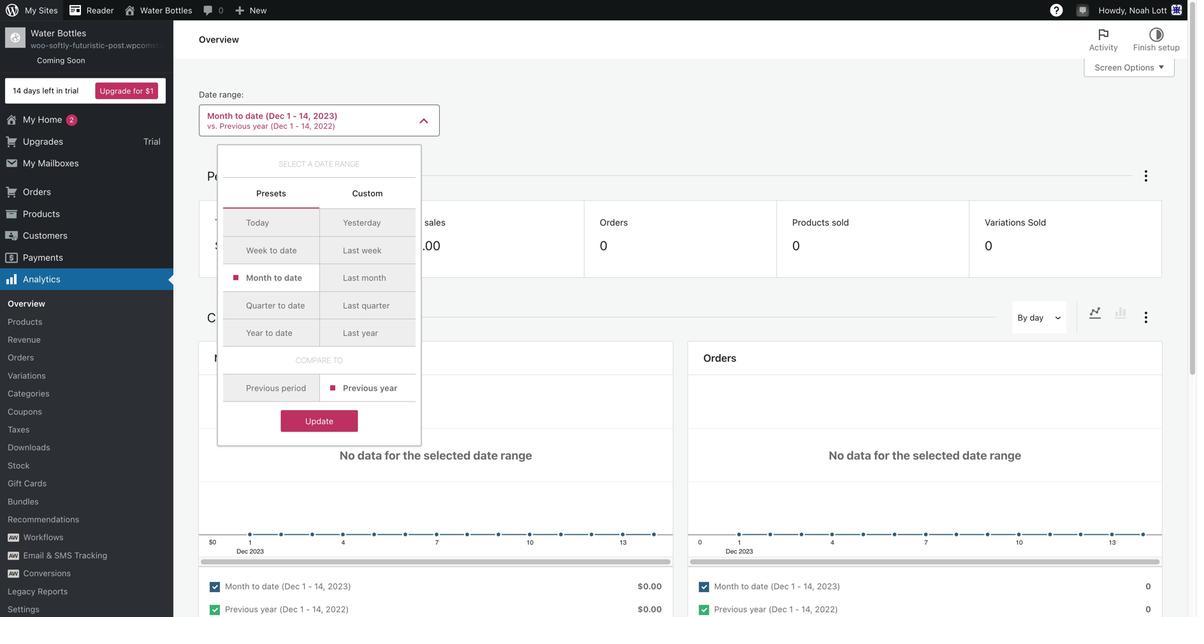 Task type: locate. For each thing, give the bounding box(es) containing it.
month
[[207, 111, 233, 121], [246, 273, 272, 283], [225, 582, 250, 591], [715, 582, 739, 591]]

0 horizontal spatial water
[[31, 28, 55, 38]]

bundles
[[8, 497, 39, 506]]

3 last from the top
[[343, 301, 360, 310]]

1 vertical spatial products link
[[0, 313, 173, 331]]

(dec
[[266, 111, 285, 121], [271, 121, 288, 130], [282, 582, 300, 591], [771, 582, 789, 591], [279, 605, 298, 614], [769, 605, 787, 614]]

2022)
[[314, 121, 336, 130], [326, 605, 349, 614], [815, 605, 839, 614]]

2 previous year (dec 1 - 14, 2022) from the left
[[715, 605, 839, 614]]

automatewoo element left email
[[8, 552, 19, 560]]

2
[[70, 116, 74, 124]]

1 month to date (dec 1 - 14, 2023) from the left
[[225, 582, 351, 591]]

2022) inside month to date (dec 1 - 14, 2023) vs. previous year (dec 1 - 14, 2022)
[[314, 121, 336, 130]]

mailboxes
[[38, 158, 79, 168]]

2023) for orders
[[817, 582, 841, 591]]

1 horizontal spatial data
[[847, 449, 872, 462]]

1 horizontal spatial water
[[140, 5, 163, 15]]

overview down 0 link
[[199, 34, 239, 45]]

0 horizontal spatial overview
[[8, 299, 45, 308]]

$1
[[145, 86, 154, 95]]

0 horizontal spatial net sales
[[214, 352, 259, 364]]

2022) for orders
[[815, 605, 839, 614]]

2 horizontal spatial for
[[874, 449, 890, 462]]

2 the from the left
[[893, 449, 911, 462]]

date
[[245, 111, 263, 121], [315, 159, 333, 168], [280, 245, 297, 255], [284, 273, 302, 283], [288, 301, 305, 310], [276, 328, 293, 338], [474, 449, 498, 462], [963, 449, 988, 462], [262, 582, 279, 591], [752, 582, 769, 591]]

0 vertical spatial overview
[[199, 34, 239, 45]]

1 vertical spatial water
[[31, 28, 55, 38]]

month
[[362, 273, 386, 283]]

conversions link
[[0, 564, 173, 582]]

products link down analytics 'link'
[[0, 313, 173, 331]]

my inside toolbar navigation
[[25, 5, 37, 15]]

automatewoo element inside conversions link
[[8, 570, 19, 578]]

2 vertical spatial my
[[23, 158, 35, 168]]

0 horizontal spatial previous year (dec 1 - 14, 2022)
[[225, 605, 349, 614]]

previous year (dec 1 - 14, 2022) for net sales
[[225, 605, 349, 614]]

0 vertical spatial tab list
[[1082, 20, 1188, 59]]

gift cards
[[8, 479, 47, 488]]

payments link
[[0, 247, 173, 268]]

2 data from the left
[[847, 449, 872, 462]]

last
[[343, 245, 360, 255], [343, 273, 360, 283], [343, 301, 360, 310], [343, 328, 360, 338]]

last year
[[343, 328, 378, 338]]

2 last from the top
[[343, 273, 360, 283]]

0 horizontal spatial selected
[[424, 449, 471, 462]]

None checkbox
[[199, 575, 673, 598], [688, 575, 1163, 598], [199, 575, 673, 598], [688, 575, 1163, 598]]

automatewoo element inside workflows link
[[8, 534, 19, 542]]

previous inside month to date (dec 1 - 14, 2023) vs. previous year (dec 1 - 14, 2022)
[[220, 121, 251, 130]]

3 automatewoo element from the top
[[8, 570, 19, 578]]

automatewoo element for email & sms tracking
[[8, 552, 19, 560]]

0 vertical spatial net sales
[[408, 217, 446, 228]]

1 horizontal spatial net
[[408, 217, 422, 228]]

1 vertical spatial automatewoo element
[[8, 552, 19, 560]]

0 vertical spatial water
[[140, 5, 163, 15]]

overview
[[199, 34, 239, 45], [8, 299, 45, 308]]

new
[[250, 5, 267, 15]]

vs.
[[207, 121, 218, 130]]

week
[[362, 245, 382, 255]]

products
[[23, 208, 60, 219], [793, 217, 830, 228], [8, 317, 42, 326]]

2 orders link from the top
[[0, 349, 173, 367]]

automatewoo element
[[8, 534, 19, 542], [8, 552, 19, 560], [8, 570, 19, 578]]

0 horizontal spatial tab list
[[223, 178, 416, 209]]

upgrade for $1
[[100, 86, 154, 95]]

products link
[[0, 203, 173, 225], [0, 313, 173, 331]]

bottles inside water bottles woo-softly-futuristic-post.wpcomstaging.com coming soon
[[57, 28, 86, 38]]

0 vertical spatial bottles
[[165, 5, 192, 15]]

for for net sales
[[385, 449, 401, 462]]

automatewoo element up legacy
[[8, 570, 19, 578]]

1 horizontal spatial variations
[[985, 217, 1026, 228]]

bottles for water bottles woo-softly-futuristic-post.wpcomstaging.com coming soon
[[57, 28, 86, 38]]

0 inside toolbar navigation
[[219, 5, 224, 15]]

0 horizontal spatial month to date (dec 1 - 14, 2023)
[[225, 582, 351, 591]]

2 products link from the top
[[0, 313, 173, 331]]

selected for net sales
[[424, 449, 471, 462]]

my down upgrades
[[23, 158, 35, 168]]

cards
[[24, 479, 47, 488]]

selected
[[424, 449, 471, 462], [913, 449, 960, 462]]

bottles inside toolbar navigation
[[165, 5, 192, 15]]

menu bar
[[1078, 302, 1139, 334]]

0 horizontal spatial no
[[340, 449, 355, 462]]

None checkbox
[[199, 598, 673, 617], [688, 598, 1163, 617], [199, 598, 673, 617], [688, 598, 1163, 617]]

2 selected from the left
[[913, 449, 960, 462]]

1 horizontal spatial month to date (dec 1 - 14, 2023)
[[715, 582, 841, 591]]

1 vertical spatial variations
[[8, 371, 46, 380]]

last left week
[[343, 245, 360, 255]]

taxes link
[[0, 421, 173, 439]]

1 the from the left
[[403, 449, 421, 462]]

0 horizontal spatial the
[[403, 449, 421, 462]]

1 horizontal spatial the
[[893, 449, 911, 462]]

2 automatewoo element from the top
[[8, 552, 19, 560]]

my
[[25, 5, 37, 15], [23, 114, 35, 125], [23, 158, 35, 168]]

presets button
[[223, 178, 320, 209]]

woo-
[[31, 41, 49, 50]]

1 vertical spatial net sales
[[214, 352, 259, 364]]

tab list
[[1082, 20, 1188, 59], [223, 178, 416, 209]]

1 data from the left
[[358, 449, 382, 462]]

notification image
[[1078, 4, 1088, 15]]

0
[[219, 5, 224, 15], [600, 238, 608, 253], [793, 238, 800, 253], [985, 238, 993, 253], [1146, 582, 1152, 591], [1146, 605, 1152, 614]]

0 horizontal spatial data
[[358, 449, 382, 462]]

0 horizontal spatial net
[[214, 352, 231, 364]]

net down charts
[[214, 352, 231, 364]]

no data for the selected date range for net sales
[[340, 449, 532, 462]]

tab list up options
[[1082, 20, 1188, 59]]

to
[[235, 111, 243, 121], [270, 245, 278, 255], [274, 273, 282, 283], [278, 301, 286, 310], [265, 328, 273, 338], [333, 356, 343, 365], [252, 582, 260, 591], [742, 582, 749, 591]]

1 horizontal spatial for
[[385, 449, 401, 462]]

categories link
[[0, 385, 173, 403]]

2 vertical spatial automatewoo element
[[8, 570, 19, 578]]

tab list down select a date range
[[223, 178, 416, 209]]

last left quarter
[[343, 301, 360, 310]]

water inside water bottles woo-softly-futuristic-post.wpcomstaging.com coming soon
[[31, 28, 55, 38]]

automatewoo element left workflows
[[8, 534, 19, 542]]

year inside month to date (dec 1 - 14, 2023) vs. previous year (dec 1 - 14, 2022)
[[253, 121, 268, 130]]

1 no data for the selected date range from the left
[[340, 449, 532, 462]]

year
[[253, 121, 268, 130], [362, 328, 378, 338], [380, 383, 398, 393], [261, 605, 277, 614], [750, 605, 767, 614]]

variations inside performance indicators menu
[[985, 217, 1026, 228]]

orders link
[[0, 181, 173, 203], [0, 349, 173, 367]]

1
[[287, 111, 291, 121], [290, 121, 293, 130], [302, 582, 306, 591], [792, 582, 795, 591], [300, 605, 304, 614], [790, 605, 793, 614]]

no
[[340, 449, 355, 462], [829, 449, 845, 462]]

performance
[[207, 168, 279, 183]]

week to date
[[246, 245, 297, 255]]

variations
[[985, 217, 1026, 228], [8, 371, 46, 380]]

water bottles woo-softly-futuristic-post.wpcomstaging.com coming soon
[[31, 28, 196, 65]]

sold
[[832, 217, 850, 228]]

overview down analytics
[[8, 299, 45, 308]]

0 horizontal spatial bottles
[[57, 28, 86, 38]]

previous year (dec 1 - 14, 2022)
[[225, 605, 349, 614], [715, 605, 839, 614]]

1 horizontal spatial no
[[829, 449, 845, 462]]

water for water bottles woo-softly-futuristic-post.wpcomstaging.com coming soon
[[31, 28, 55, 38]]

water up "woo-"
[[31, 28, 55, 38]]

reader link
[[63, 0, 119, 20]]

variations for variations sold
[[985, 217, 1026, 228]]

0 vertical spatial variations
[[985, 217, 1026, 228]]

1 horizontal spatial tab list
[[1082, 20, 1188, 59]]

bottles left 0 link
[[165, 5, 192, 15]]

settings
[[8, 605, 40, 614]]

1 automatewoo element from the top
[[8, 534, 19, 542]]

water
[[140, 5, 163, 15], [31, 28, 55, 38]]

1 previous year (dec 1 - 14, 2022) from the left
[[225, 605, 349, 614]]

0 horizontal spatial variations
[[8, 371, 46, 380]]

charts
[[207, 310, 245, 325]]

last left month at the left top of page
[[343, 273, 360, 283]]

finish
[[1134, 42, 1156, 52]]

data
[[358, 449, 382, 462], [847, 449, 872, 462]]

orders link up categories link
[[0, 349, 173, 367]]

categories
[[8, 389, 50, 398]]

1 horizontal spatial net sales
[[408, 217, 446, 228]]

my left sites
[[25, 5, 37, 15]]

howdy, noah lott
[[1099, 5, 1168, 15]]

bar chart image
[[1114, 306, 1129, 321]]

reports
[[38, 587, 68, 596]]

coupons link
[[0, 403, 173, 421]]

4 last from the top
[[343, 328, 360, 338]]

2 month to date (dec 1 - 14, 2023) from the left
[[715, 582, 841, 591]]

1 horizontal spatial no data for the selected date range
[[829, 449, 1022, 462]]

month to date (dec 1 - 14, 2023) for net sales
[[225, 582, 351, 591]]

month to date (dec 1 - 14, 2023) for orders
[[715, 582, 841, 591]]

0 vertical spatial net
[[408, 217, 422, 228]]

bottles up softly-
[[57, 28, 86, 38]]

net
[[408, 217, 422, 228], [214, 352, 231, 364]]

net right yesterday
[[408, 217, 422, 228]]

trial
[[65, 86, 79, 95]]

1 last from the top
[[343, 245, 360, 255]]

month to date
[[246, 273, 302, 283]]

0 vertical spatial my
[[25, 5, 37, 15]]

orders link down my mailboxes link
[[0, 181, 173, 203]]

month to date (dec 1 - 14, 2023)
[[225, 582, 351, 591], [715, 582, 841, 591]]

bottles for water bottles
[[165, 5, 192, 15]]

1 vertical spatial orders link
[[0, 349, 173, 367]]

no for orders
[[829, 449, 845, 462]]

choose which analytics to display and the section name image
[[1139, 168, 1154, 184]]

water inside toolbar navigation
[[140, 5, 163, 15]]

last down last quarter
[[343, 328, 360, 338]]

no data for the selected date range
[[340, 449, 532, 462], [829, 449, 1022, 462]]

tracking
[[74, 551, 107, 560]]

2022) for net sales
[[326, 605, 349, 614]]

select a date range
[[279, 159, 360, 168]]

variations inside main menu navigation
[[8, 371, 46, 380]]

0 vertical spatial automatewoo element
[[8, 534, 19, 542]]

my left home
[[23, 114, 35, 125]]

overview link
[[0, 295, 173, 313]]

0 vertical spatial products link
[[0, 203, 173, 225]]

2 no from the left
[[829, 449, 845, 462]]

data for net sales
[[358, 449, 382, 462]]

2 no data for the selected date range from the left
[[829, 449, 1022, 462]]

no data for the selected date range for orders
[[829, 449, 1022, 462]]

products left sold
[[793, 217, 830, 228]]

variations left sold
[[985, 217, 1026, 228]]

14,
[[299, 111, 311, 121], [301, 121, 312, 130], [314, 582, 326, 591], [804, 582, 815, 591], [312, 605, 324, 614], [802, 605, 813, 614]]

1 horizontal spatial selected
[[913, 449, 960, 462]]

automatewoo element inside email & sms tracking "link"
[[8, 552, 19, 560]]

0 horizontal spatial no data for the selected date range
[[340, 449, 532, 462]]

1 selected from the left
[[424, 449, 471, 462]]

compare to
[[296, 356, 343, 365]]

orders
[[23, 187, 51, 197], [600, 217, 628, 228], [704, 352, 737, 364], [8, 353, 34, 362]]

my mailboxes link
[[0, 152, 173, 174]]

variations up 'categories'
[[8, 371, 46, 380]]

0 vertical spatial orders link
[[0, 181, 173, 203]]

1 no from the left
[[340, 449, 355, 462]]

water up post.wpcomstaging.com
[[140, 5, 163, 15]]

&
[[46, 551, 52, 560]]

year
[[246, 328, 263, 338]]

no for net sales
[[340, 449, 355, 462]]

0 horizontal spatial for
[[133, 86, 143, 95]]

for
[[133, 86, 143, 95], [385, 449, 401, 462], [874, 449, 890, 462]]

last for last month
[[343, 273, 360, 283]]

1 horizontal spatial previous year (dec 1 - 14, 2022)
[[715, 605, 839, 614]]

1 vertical spatial overview
[[8, 299, 45, 308]]

products link up the payments link
[[0, 203, 173, 225]]

1 vertical spatial tab list
[[223, 178, 416, 209]]

1 horizontal spatial bottles
[[165, 5, 192, 15]]

1 vertical spatial my
[[23, 114, 35, 125]]

1 vertical spatial bottles
[[57, 28, 86, 38]]

overview inside main menu navigation
[[8, 299, 45, 308]]



Task type: describe. For each thing, give the bounding box(es) containing it.
legacy reports
[[8, 587, 68, 596]]

lott
[[1153, 5, 1168, 15]]

new link
[[229, 0, 272, 20]]

custom
[[352, 189, 383, 198]]

tab list containing activity
[[1082, 20, 1188, 59]]

water bottles link
[[119, 0, 197, 20]]

for inside button
[[133, 86, 143, 95]]

2023) inside month to date (dec 1 - 14, 2023) vs. previous year (dec 1 - 14, 2022)
[[313, 111, 338, 121]]

gift
[[8, 479, 22, 488]]

for for orders
[[874, 449, 890, 462]]

update
[[305, 417, 334, 426]]

days
[[23, 86, 40, 95]]

gift cards link
[[0, 475, 173, 493]]

left
[[42, 86, 54, 95]]

1 orders link from the top
[[0, 181, 173, 203]]

upgrade for $1 button
[[95, 83, 158, 99]]

period
[[282, 383, 306, 393]]

options
[[1125, 62, 1155, 72]]

today
[[246, 218, 269, 227]]

last month
[[343, 273, 386, 283]]

recommendations link
[[0, 511, 173, 529]]

upgrade
[[100, 86, 131, 95]]

analytics
[[23, 274, 60, 284]]

my for my home 2
[[23, 114, 35, 125]]

products up revenue
[[8, 317, 42, 326]]

main menu navigation
[[0, 20, 196, 617]]

trial
[[143, 136, 161, 147]]

my mailboxes
[[23, 158, 79, 168]]

choose which charts to display image
[[1139, 310, 1154, 325]]

year to date
[[246, 328, 293, 338]]

tab list containing presets
[[223, 178, 416, 209]]

month inside month to date (dec 1 - 14, 2023) vs. previous year (dec 1 - 14, 2022)
[[207, 111, 233, 121]]

activity button
[[1082, 20, 1126, 59]]

variations sold
[[985, 217, 1047, 228]]

previous period
[[246, 383, 306, 393]]

quarter
[[246, 301, 276, 310]]

1 products link from the top
[[0, 203, 173, 225]]

a
[[308, 159, 313, 168]]

variations for variations
[[8, 371, 46, 380]]

water for water bottles
[[140, 5, 163, 15]]

payments
[[23, 252, 63, 263]]

automatewoo element for conversions
[[8, 570, 19, 578]]

net inside performance indicators menu
[[408, 217, 422, 228]]

my sites
[[25, 5, 58, 15]]

presets tab panel
[[223, 209, 416, 440]]

date
[[199, 90, 217, 99]]

my for my sites
[[25, 5, 37, 15]]

taxes
[[8, 425, 30, 434]]

softly-
[[49, 41, 73, 50]]

toolbar navigation
[[0, 0, 1188, 23]]

quarter to date
[[246, 301, 305, 310]]

14
[[13, 86, 21, 95]]

select
[[279, 159, 306, 168]]

the for net sales
[[403, 449, 421, 462]]

screen options
[[1095, 62, 1155, 72]]

products sold
[[793, 217, 850, 228]]

customers link
[[0, 225, 173, 247]]

last for last year
[[343, 328, 360, 338]]

:
[[241, 90, 244, 99]]

custom button
[[320, 178, 416, 209]]

1 horizontal spatial overview
[[199, 34, 239, 45]]

net sales inside performance indicators menu
[[408, 217, 446, 228]]

data for orders
[[847, 449, 872, 462]]

selected for orders
[[913, 449, 960, 462]]

customers
[[23, 230, 68, 241]]

legacy
[[8, 587, 35, 596]]

home
[[38, 114, 62, 125]]

last for last week
[[343, 245, 360, 255]]

automatewoo element for workflows
[[8, 534, 19, 542]]

month to date (dec 1 - 14, 2023) vs. previous year (dec 1 - 14, 2022)
[[207, 111, 338, 130]]

week
[[246, 245, 268, 255]]

presets
[[256, 189, 286, 198]]

performance indicators menu
[[199, 200, 1163, 278]]

revenue link
[[0, 331, 173, 349]]

post.wpcomstaging.com
[[108, 41, 196, 50]]

downloads
[[8, 443, 50, 452]]

water bottles
[[140, 5, 192, 15]]

reader
[[87, 5, 114, 15]]

previous year (dec 1 - 14, 2022) for orders
[[715, 605, 839, 614]]

my for my mailboxes
[[23, 158, 35, 168]]

last for last quarter
[[343, 301, 360, 310]]

the for orders
[[893, 449, 911, 462]]

stock
[[8, 461, 30, 470]]

coming
[[37, 56, 65, 65]]

14 days left in trial
[[13, 86, 79, 95]]

orders inside performance indicators menu
[[600, 217, 628, 228]]

email
[[23, 551, 44, 560]]

products inside performance indicators menu
[[793, 217, 830, 228]]

revenue
[[8, 335, 41, 344]]

date range :
[[199, 90, 244, 99]]

upgrades
[[23, 136, 63, 147]]

futuristic-
[[73, 41, 108, 50]]

line chart image
[[1088, 306, 1103, 321]]

setup
[[1159, 42, 1181, 52]]

downloads link
[[0, 439, 173, 457]]

finish setup
[[1134, 42, 1181, 52]]

1 vertical spatial net
[[214, 352, 231, 364]]

activity
[[1090, 42, 1119, 52]]

settings link
[[0, 600, 173, 617]]

date inside month to date (dec 1 - 14, 2023) vs. previous year (dec 1 - 14, 2022)
[[245, 111, 263, 121]]

coupons
[[8, 407, 42, 416]]

email & sms tracking
[[23, 551, 107, 560]]

to inside month to date (dec 1 - 14, 2023) vs. previous year (dec 1 - 14, 2022)
[[235, 111, 243, 121]]

2023) for net sales
[[328, 582, 351, 591]]

products up customers
[[23, 208, 60, 219]]

howdy,
[[1099, 5, 1128, 15]]

variations link
[[0, 367, 173, 385]]

noah
[[1130, 5, 1150, 15]]

email & sms tracking link
[[0, 546, 173, 564]]

workflows
[[23, 533, 64, 542]]

month inside presets tab panel
[[246, 273, 272, 283]]

recommendations
[[8, 515, 79, 524]]

analytics link
[[0, 268, 173, 290]]

quarter
[[362, 301, 390, 310]]

total
[[215, 217, 235, 228]]

sms
[[54, 551, 72, 560]]



Task type: vqa. For each thing, say whether or not it's contained in the screenshot.
left No data for the selected date range
yes



